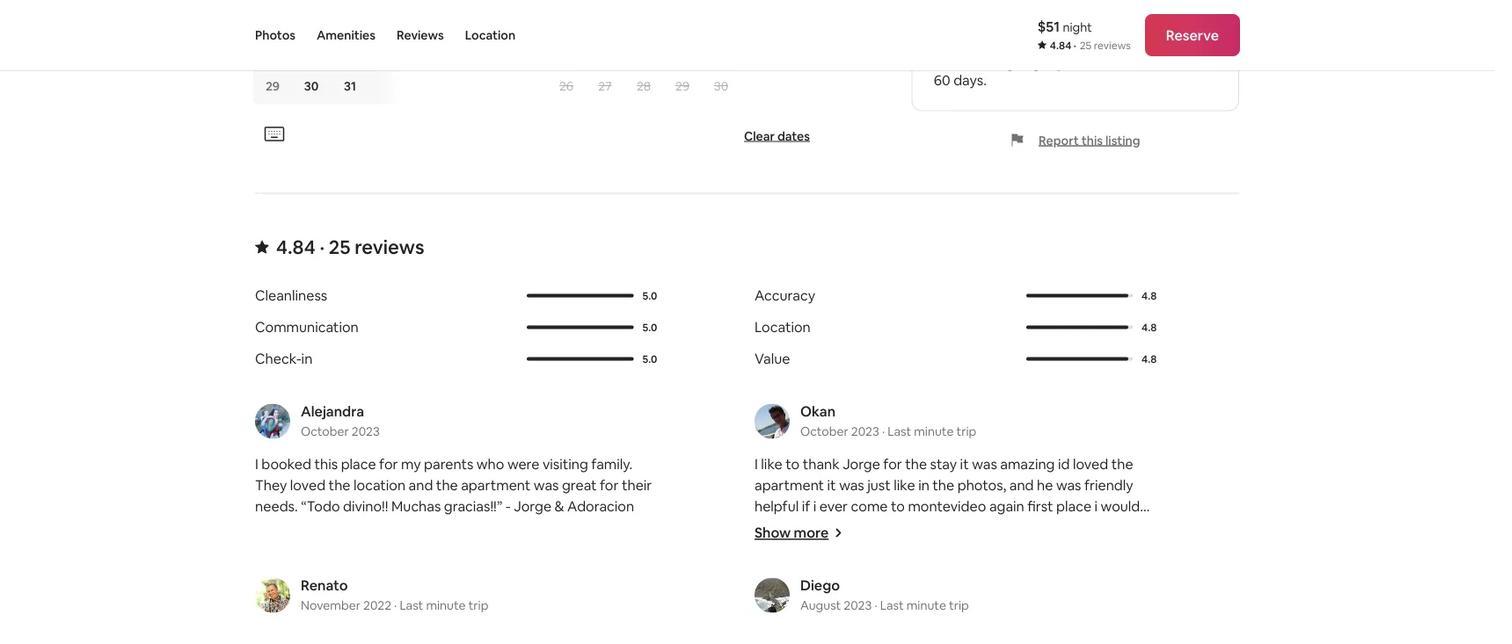 Task type: describe. For each thing, give the bounding box(es) containing it.
1 vertical spatial like
[[894, 477, 915, 495]]

adoracion
[[567, 498, 634, 516]]

21, saturday, october 2023. past dates can't be selected. button
[[486, 0, 523, 27]]

22
[[266, 39, 280, 55]]

12, sunday, november 2023. available, but has no eligible checkout date, due to the 10 night stay requirement. button
[[547, 0, 586, 27]]

0 horizontal spatial 28 button
[[485, 29, 524, 66]]

for up just
[[883, 456, 902, 474]]

was up the photos,
[[972, 456, 997, 474]]

4.8 for value
[[1142, 352, 1157, 366]]

"todo
[[301, 498, 340, 516]]

2 29 from the left
[[675, 78, 690, 94]]

my
[[401, 456, 421, 474]]

check-
[[255, 350, 301, 368]]

· for okan
[[882, 424, 885, 440]]

the up 'friendly'
[[1111, 456, 1133, 474]]

0 vertical spatial it
[[960, 456, 969, 474]]

show
[[755, 524, 791, 542]]

2 29 button from the left
[[663, 67, 702, 104]]

amenities
[[317, 27, 376, 43]]

23
[[304, 39, 318, 55]]

location
[[354, 477, 406, 495]]

trip for renato
[[468, 598, 488, 614]]

1 horizontal spatial 25
[[1080, 39, 1092, 52]]

report this listing button
[[1011, 132, 1140, 148]]

1 vertical spatial 28
[[637, 78, 651, 94]]

0 horizontal spatial 4.84 · 25 reviews
[[276, 235, 424, 260]]

jorge inside i like to thank jorge for the stay it was amazing id loved the apartment it was just like in the photos, and he was friendly helpful if i ever come to montevideo again first place i would look for
[[843, 456, 880, 474]]

avg.
[[991, 53, 1018, 71]]

2 i from the left
[[1095, 498, 1098, 516]]

1 29 button from the left
[[253, 67, 292, 104]]

look
[[755, 519, 782, 537]]

okan
[[800, 403, 836, 421]]

25, saturday, november 2023. unavailable button
[[780, 29, 817, 66]]

in inside i like to thank jorge for the stay it was amazing id loved the apartment it was just like in the photos, and he was friendly helpful if i ever come to montevideo again first place i would look for
[[918, 477, 929, 495]]

he
[[1037, 477, 1053, 495]]

4.8 for location
[[1142, 321, 1157, 334]]

· for renato
[[394, 598, 397, 614]]

would
[[1101, 498, 1140, 516]]

16, monday, october 2023. past dates can't be selected. button
[[293, 0, 330, 27]]

helpful
[[755, 498, 799, 516]]

1 29 from the left
[[266, 78, 280, 94]]

photos
[[255, 27, 295, 43]]

17, friday, november 2023. available, but has no eligible checkout date, due to the 10 night stay requirement. button
[[741, 0, 779, 27]]

apartment inside i booked this place for my parents who were visiting family. they loved the location and the apartment was great for their needs. "todo divino!! muchas gracias!!" - jorge & adoracion
[[461, 477, 531, 495]]

place inside i booked this place for my parents who were visiting family. they loved the location and the apartment was great for their needs. "todo divino!! muchas gracias!!" - jorge & adoracion
[[341, 456, 376, 474]]

renato
[[301, 577, 348, 595]]

stay
[[930, 456, 957, 474]]

23, thursday, november 2023. unavailable button
[[703, 29, 740, 66]]

reserve
[[1166, 26, 1219, 44]]

and inside i booked this place for my parents who were visiting family. they loved the location and the apartment was great for their needs. "todo divino!! muchas gracias!!" - jorge & adoracion
[[409, 477, 433, 495]]

$51
[[1038, 17, 1060, 35]]

i for i booked this place for my parents who were visiting family. they loved the location and the apartment was great for their needs. "todo divino!! muchas gracias!!" - jorge & adoracion
[[255, 456, 258, 474]]

0 vertical spatial 28
[[498, 39, 512, 55]]

family.
[[591, 456, 633, 474]]

just
[[867, 477, 891, 495]]

0 horizontal spatial 27 button
[[447, 29, 485, 66]]

okan image
[[755, 404, 790, 440]]

17, tuesday, october 2023. past dates can't be selected. button
[[332, 0, 369, 27]]

24, friday, november 2023. unavailable button
[[741, 29, 778, 66]]

i for i like to thank jorge for the stay it was amazing id loved the apartment it was just like in the photos, and he was friendly helpful if i ever come to montevideo again first place i would look for
[[755, 456, 758, 474]]

2023 for alejandra
[[352, 424, 380, 440]]

diego
[[800, 577, 840, 595]]

22 button
[[253, 29, 292, 66]]

2022
[[363, 598, 391, 614]]

-
[[506, 498, 511, 516]]

1 vertical spatial 25
[[329, 235, 350, 260]]

minute for okan
[[914, 424, 954, 440]]

15, wednesday, november 2023. available, but has no eligible checkout date, due to the 10 night stay requirement. button
[[663, 0, 702, 27]]

&
[[555, 498, 564, 516]]

august
[[800, 598, 841, 614]]

1 vertical spatial it
[[827, 477, 836, 495]]

$51 night
[[1038, 17, 1092, 35]]

1 horizontal spatial 28 button
[[624, 67, 663, 104]]

4.8 for accuracy
[[1142, 289, 1157, 303]]

value
[[755, 350, 790, 368]]

trip for diego
[[949, 598, 969, 614]]

days.
[[954, 71, 987, 89]]

31
[[344, 78, 356, 94]]

more
[[794, 524, 829, 542]]

accuracy
[[755, 287, 815, 305]]

nightly
[[1021, 53, 1065, 71]]

18, wednesday, october 2023. past dates can't be selected. button
[[370, 0, 407, 27]]

27 for bottommost 27 button
[[598, 78, 612, 94]]

show more
[[755, 524, 829, 542]]

1 horizontal spatial this
[[1082, 132, 1103, 148]]

1 horizontal spatial reviews
[[1094, 39, 1131, 52]]

alejandra
[[301, 403, 364, 421]]

23 button
[[292, 29, 331, 66]]

clear dates
[[744, 128, 810, 144]]

the down 'stay'
[[933, 477, 954, 495]]

are
[[1094, 36, 1114, 54]]

visiting
[[543, 456, 588, 474]]

alejandra october 2023
[[301, 403, 380, 440]]

renato image
[[255, 578, 290, 614]]

· up cleanliness
[[320, 235, 325, 260]]

$591
[[1117, 36, 1147, 54]]

check-in
[[255, 350, 312, 368]]

report this listing
[[1039, 132, 1140, 148]]

friendly
[[1084, 477, 1133, 495]]

14, tuesday, november 2023. available, but has no eligible checkout date, due to the 10 night stay requirement. button
[[624, 0, 663, 27]]

okan image
[[755, 404, 790, 440]]

27 for left 27 button
[[459, 39, 473, 55]]

last for renato
[[400, 598, 423, 614]]

listing
[[1105, 132, 1140, 148]]

amenities button
[[317, 0, 376, 70]]

cleanliness
[[255, 287, 327, 305]]

again
[[989, 498, 1024, 516]]

come
[[851, 498, 888, 516]]

60
[[934, 71, 950, 89]]

okan october 2023 · last minute trip
[[800, 403, 976, 440]]

communication
[[255, 319, 359, 337]]

renato image
[[255, 578, 290, 614]]

october for alejandra
[[301, 424, 349, 440]]

rate
[[1068, 53, 1094, 71]]

minute for diego
[[906, 598, 946, 614]]

booked
[[262, 456, 311, 474]]

reviews
[[397, 27, 444, 43]]

· up rate
[[1074, 39, 1076, 52]]

ever
[[819, 498, 848, 516]]

november
[[301, 598, 361, 614]]

your
[[1022, 36, 1051, 54]]

if
[[802, 498, 810, 516]]



Task type: vqa. For each thing, say whether or not it's contained in the screenshot.


Task type: locate. For each thing, give the bounding box(es) containing it.
1 horizontal spatial 26
[[559, 78, 573, 94]]

0 horizontal spatial 30 button
[[292, 67, 331, 104]]

show more button
[[755, 524, 843, 542]]

1 30 button from the left
[[292, 67, 331, 104]]

loved for id
[[1073, 456, 1108, 474]]

place right first
[[1056, 498, 1092, 516]]

30 for first 30 button from the right
[[714, 78, 728, 94]]

minute
[[914, 424, 954, 440], [426, 598, 466, 614], [906, 598, 946, 614]]

night
[[1063, 19, 1092, 35]]

i inside i like to thank jorge for the stay it was amazing id loved the apartment it was just like in the photos, and he was friendly helpful if i ever come to montevideo again first place i would look for
[[755, 456, 758, 474]]

october down okan
[[800, 424, 849, 440]]

27 button down 20, monday, november 2023. unavailable button
[[586, 67, 624, 104]]

2023 for okan
[[851, 424, 879, 440]]

for down family. in the bottom of the page
[[600, 477, 619, 495]]

minute inside renato november 2022 · last minute trip
[[426, 598, 466, 614]]

loved inside i booked this place for my parents who were visiting family. they loved the location and the apartment was great for their needs. "todo divino!! muchas gracias!!" - jorge & adoracion
[[290, 477, 326, 495]]

28 down 21, tuesday, november 2023. unavailable button
[[637, 78, 651, 94]]

divino!!
[[343, 498, 388, 516]]

0 horizontal spatial jorge
[[514, 498, 551, 516]]

like up helpful
[[761, 456, 782, 474]]

to right come
[[891, 498, 905, 516]]

who
[[477, 456, 504, 474]]

1 vertical spatial loved
[[290, 477, 326, 495]]

1 horizontal spatial 28
[[637, 78, 651, 94]]

alejandra image
[[255, 404, 290, 440]]

0 horizontal spatial loved
[[290, 477, 326, 495]]

october
[[301, 424, 349, 440], [800, 424, 849, 440]]

i right if
[[813, 498, 816, 516]]

the left avg.
[[966, 53, 988, 71]]

30 left 31
[[304, 78, 319, 94]]

1 horizontal spatial and
[[1009, 477, 1034, 495]]

29 button down 22, wednesday, november 2023. unavailable button
[[663, 67, 702, 104]]

· up just
[[882, 424, 885, 440]]

i down okan icon
[[755, 456, 758, 474]]

1 vertical spatial this
[[314, 456, 338, 474]]

october down alejandra
[[301, 424, 349, 440]]

15, sunday, october 2023. past dates can't be selected. button
[[254, 0, 291, 27]]

4.84 · 25 reviews
[[1050, 39, 1131, 52], [276, 235, 424, 260]]

0 horizontal spatial reviews
[[355, 235, 424, 260]]

apartment
[[461, 477, 531, 495], [755, 477, 824, 495]]

2023 inside 'alejandra october 2023'
[[352, 424, 380, 440]]

22, wednesday, november 2023. unavailable button
[[664, 29, 701, 66]]

1 horizontal spatial october
[[800, 424, 849, 440]]

21, tuesday, november 2023. unavailable button
[[625, 29, 662, 66]]

3 4.8 from the top
[[1142, 352, 1157, 366]]

0 horizontal spatial 29 button
[[253, 67, 292, 104]]

for left 'my'
[[379, 456, 398, 474]]

this
[[1082, 132, 1103, 148], [314, 456, 338, 474]]

0 vertical spatial like
[[761, 456, 782, 474]]

it
[[960, 456, 969, 474], [827, 477, 836, 495]]

0 vertical spatial 4.84
[[1050, 39, 1071, 52]]

29 down 22
[[266, 78, 280, 94]]

1 5.0 from the top
[[642, 289, 657, 303]]

1 horizontal spatial 29
[[675, 78, 690, 94]]

reserve button
[[1145, 14, 1240, 56]]

report
[[1039, 132, 1079, 148]]

5.0 out of 5.0 image
[[527, 294, 634, 298], [527, 294, 634, 298], [527, 326, 634, 330], [527, 326, 634, 330], [527, 358, 634, 361], [527, 358, 634, 361]]

they
[[255, 477, 287, 495]]

1 vertical spatial 27 button
[[586, 67, 624, 104]]

2 apartment from the left
[[755, 477, 824, 495]]

5.0 for cleanliness
[[642, 289, 657, 303]]

last up just
[[888, 424, 911, 440]]

1 4.8 from the top
[[1142, 289, 1157, 303]]

and
[[409, 477, 433, 495], [1009, 477, 1034, 495]]

2023 inside diego august 2023 · last minute trip
[[844, 598, 872, 614]]

28
[[498, 39, 512, 55], [637, 78, 651, 94]]

dates inside your dates are $591 less than the avg. nightly rate of the last 60 days.
[[1054, 36, 1090, 54]]

4.84 up cleanliness
[[276, 235, 316, 260]]

0 vertical spatial 4.8
[[1142, 289, 1157, 303]]

in up montevideo
[[918, 477, 929, 495]]

list
[[248, 403, 1247, 623]]

1 vertical spatial dates
[[777, 128, 810, 144]]

1 vertical spatial 4.84
[[276, 235, 316, 260]]

dates for your
[[1054, 36, 1090, 54]]

4.84 · 25 reviews up rate
[[1050, 39, 1131, 52]]

2 october from the left
[[800, 424, 849, 440]]

0 horizontal spatial i
[[255, 456, 258, 474]]

place up location
[[341, 456, 376, 474]]

alejandra image
[[255, 404, 290, 440]]

last for okan
[[888, 424, 911, 440]]

and up muchas
[[409, 477, 433, 495]]

location down accuracy
[[755, 319, 811, 337]]

1 and from the left
[[409, 477, 433, 495]]

0 vertical spatial reviews
[[1094, 39, 1131, 52]]

less
[[1150, 36, 1175, 54]]

minute inside okan october 2023 · last minute trip
[[914, 424, 954, 440]]

trip inside okan october 2023 · last minute trip
[[956, 424, 976, 440]]

dates for clear
[[777, 128, 810, 144]]

1 i from the left
[[813, 498, 816, 516]]

25 up the communication
[[329, 235, 350, 260]]

2023 inside okan october 2023 · last minute trip
[[851, 424, 879, 440]]

4.84 down $51 night
[[1050, 39, 1071, 52]]

photos,
[[957, 477, 1006, 495]]

27
[[459, 39, 473, 55], [598, 78, 612, 94]]

minute inside diego august 2023 · last minute trip
[[906, 598, 946, 614]]

2023 right august
[[844, 598, 872, 614]]

1 horizontal spatial location
[[755, 319, 811, 337]]

· for diego
[[875, 598, 877, 614]]

0 horizontal spatial 25
[[329, 235, 350, 260]]

1 vertical spatial location
[[755, 319, 811, 337]]

0 vertical spatial place
[[341, 456, 376, 474]]

diego august 2023 · last minute trip
[[800, 577, 969, 614]]

27 down 20, friday, october 2023. past dates can't be selected. button
[[459, 39, 473, 55]]

and down amazing at the bottom of the page
[[1009, 477, 1034, 495]]

1 vertical spatial 4.84 · 25 reviews
[[276, 235, 424, 260]]

gracias!!"
[[444, 498, 503, 516]]

1 vertical spatial 5.0
[[642, 321, 657, 334]]

october inside okan october 2023 · last minute trip
[[800, 424, 849, 440]]

0 horizontal spatial 27
[[459, 39, 473, 55]]

1 vertical spatial 28 button
[[624, 67, 663, 104]]

loved right id
[[1073, 456, 1108, 474]]

0 vertical spatial 28 button
[[485, 29, 524, 66]]

0 horizontal spatial 30
[[304, 78, 319, 94]]

19, thursday, october 2023. past dates can't be selected. button
[[409, 0, 446, 27]]

1 horizontal spatial dates
[[1054, 36, 1090, 54]]

0 horizontal spatial and
[[409, 477, 433, 495]]

1 horizontal spatial place
[[1056, 498, 1092, 516]]

i booked this place for my parents who were visiting family. they loved the location and the apartment was great for their needs. "todo divino!! muchas gracias!!" - jorge & adoracion
[[255, 456, 652, 516]]

0 horizontal spatial 4.84
[[276, 235, 316, 260]]

was up & at the bottom left of page
[[534, 477, 559, 495]]

apartment up helpful
[[755, 477, 824, 495]]

2 5.0 from the top
[[642, 321, 657, 334]]

0 horizontal spatial to
[[786, 456, 800, 474]]

your dates are $591 less than the avg. nightly rate of the last 60 days.
[[934, 36, 1175, 89]]

0 vertical spatial 27
[[459, 39, 473, 55]]

apartment inside i like to thank jorge for the stay it was amazing id loved the apartment it was just like in the photos, and he was friendly helpful if i ever come to montevideo again first place i would look for
[[755, 477, 824, 495]]

last right august
[[880, 598, 904, 614]]

1 horizontal spatial loved
[[1073, 456, 1108, 474]]

was left just
[[839, 477, 864, 495]]

· inside diego august 2023 · last minute trip
[[875, 598, 877, 614]]

1 horizontal spatial 27
[[598, 78, 612, 94]]

25 up rate
[[1080, 39, 1092, 52]]

1 vertical spatial in
[[918, 477, 929, 495]]

26 button down 19, sunday, november 2023. unavailable button
[[547, 67, 586, 104]]

october inside 'alejandra october 2023'
[[301, 424, 349, 440]]

1 horizontal spatial in
[[918, 477, 929, 495]]

1 horizontal spatial 4.84 · 25 reviews
[[1050, 39, 1131, 52]]

4.8 out of 5.0 image
[[1026, 294, 1133, 298], [1026, 294, 1129, 298], [1026, 326, 1133, 330], [1026, 326, 1129, 330], [1026, 358, 1133, 361], [1026, 358, 1129, 361]]

25
[[1080, 39, 1092, 52], [329, 235, 350, 260]]

0 vertical spatial location
[[465, 27, 516, 43]]

0 horizontal spatial 26
[[420, 39, 435, 55]]

·
[[1074, 39, 1076, 52], [320, 235, 325, 260], [882, 424, 885, 440], [394, 598, 397, 614], [875, 598, 877, 614]]

27 button down 20, friday, october 2023. past dates can't be selected. button
[[447, 29, 485, 66]]

loved up "todo
[[290, 477, 326, 495]]

it right 'stay'
[[960, 456, 969, 474]]

0 vertical spatial 26 button
[[408, 29, 447, 66]]

1 vertical spatial reviews
[[355, 235, 424, 260]]

for down if
[[785, 519, 804, 537]]

was
[[972, 456, 997, 474], [534, 477, 559, 495], [839, 477, 864, 495], [1056, 477, 1081, 495]]

last inside diego august 2023 · last minute trip
[[880, 598, 904, 614]]

24
[[343, 39, 357, 55]]

this right booked on the bottom
[[314, 456, 338, 474]]

jorge
[[843, 456, 880, 474], [514, 498, 551, 516]]

1 horizontal spatial 27 button
[[586, 67, 624, 104]]

1 vertical spatial 26
[[559, 78, 573, 94]]

id
[[1058, 456, 1070, 474]]

minute for renato
[[426, 598, 466, 614]]

24 button
[[331, 29, 369, 66]]

reviews
[[1094, 39, 1131, 52], [355, 235, 424, 260]]

0 horizontal spatial apartment
[[461, 477, 531, 495]]

i up the they
[[255, 456, 258, 474]]

0 vertical spatial 25
[[1080, 39, 1092, 52]]

0 vertical spatial this
[[1082, 132, 1103, 148]]

1 vertical spatial 26 button
[[547, 67, 586, 104]]

like right just
[[894, 477, 915, 495]]

· right august
[[875, 598, 877, 614]]

clear dates button
[[737, 121, 817, 151]]

1 horizontal spatial 30 button
[[702, 67, 741, 104]]

i like to thank jorge for the stay it was amazing id loved the apartment it was just like in the photos, and he was friendly helpful if i ever come to montevideo again first place i would look for
[[755, 456, 1140, 537]]

diego image
[[755, 578, 790, 614], [755, 578, 790, 614]]

2023 for diego
[[844, 598, 872, 614]]

last
[[1139, 53, 1161, 71]]

1 vertical spatial jorge
[[514, 498, 551, 516]]

parents
[[424, 456, 473, 474]]

jorge right -
[[514, 498, 551, 516]]

1 horizontal spatial i
[[755, 456, 758, 474]]

was down id
[[1056, 477, 1081, 495]]

location
[[465, 27, 516, 43], [755, 319, 811, 337]]

· inside renato november 2022 · last minute trip
[[394, 598, 397, 614]]

26
[[420, 39, 435, 55], [559, 78, 573, 94]]

the left 'stay'
[[905, 456, 927, 474]]

1 horizontal spatial 4.84
[[1050, 39, 1071, 52]]

0 vertical spatial 4.84 · 25 reviews
[[1050, 39, 1131, 52]]

30 button left 31
[[292, 67, 331, 104]]

0 horizontal spatial i
[[813, 498, 816, 516]]

0 horizontal spatial it
[[827, 477, 836, 495]]

montevideo
[[908, 498, 986, 516]]

28 down 21, saturday, october 2023. past dates can't be selected. button
[[498, 39, 512, 55]]

· right 2022
[[394, 598, 397, 614]]

1 i from the left
[[255, 456, 258, 474]]

29 button
[[253, 67, 292, 104], [663, 67, 702, 104]]

0 vertical spatial 5.0
[[642, 289, 657, 303]]

3 5.0 from the top
[[642, 352, 657, 366]]

reviews button
[[397, 0, 444, 70]]

30 button down 23, thursday, november 2023. unavailable button
[[702, 67, 741, 104]]

first
[[1027, 498, 1053, 516]]

19, sunday, november 2023. unavailable button
[[548, 29, 585, 66]]

last inside renato november 2022 · last minute trip
[[400, 598, 423, 614]]

renato november 2022 · last minute trip
[[301, 577, 488, 614]]

0 horizontal spatial october
[[301, 424, 349, 440]]

0 horizontal spatial 29
[[266, 78, 280, 94]]

photos button
[[255, 0, 295, 70]]

loved for they
[[290, 477, 326, 495]]

2023
[[352, 424, 380, 440], [851, 424, 879, 440], [844, 598, 872, 614]]

0 vertical spatial 27 button
[[447, 29, 485, 66]]

clear
[[744, 128, 775, 144]]

trip inside renato november 2022 · last minute trip
[[468, 598, 488, 614]]

dates inside button
[[777, 128, 810, 144]]

loved inside i like to thank jorge for the stay it was amazing id loved the apartment it was just like in the photos, and he was friendly helpful if i ever come to montevideo again first place i would look for
[[1073, 456, 1108, 474]]

jorge inside i booked this place for my parents who were visiting family. they loved the location and the apartment was great for their needs. "todo divino!! muchas gracias!!" - jorge & adoracion
[[514, 498, 551, 516]]

the
[[966, 53, 988, 71], [1114, 53, 1135, 71], [905, 456, 927, 474], [1111, 456, 1133, 474], [329, 477, 350, 495], [436, 477, 458, 495], [933, 477, 954, 495]]

1 horizontal spatial i
[[1095, 498, 1098, 516]]

i left would
[[1095, 498, 1098, 516]]

26 button down 19, thursday, october 2023. past dates can't be selected. button
[[408, 29, 447, 66]]

i
[[255, 456, 258, 474], [755, 456, 758, 474]]

apartment down who on the bottom left of page
[[461, 477, 531, 495]]

1 vertical spatial place
[[1056, 498, 1092, 516]]

0 vertical spatial dates
[[1054, 36, 1090, 54]]

2 30 from the left
[[714, 78, 728, 94]]

1 vertical spatial 4.8
[[1142, 321, 1157, 334]]

their
[[622, 477, 652, 495]]

2 i from the left
[[755, 456, 758, 474]]

place inside i like to thank jorge for the stay it was amazing id loved the apartment it was just like in the photos, and he was friendly helpful if i ever come to montevideo again first place i would look for
[[1056, 498, 1092, 516]]

muchas
[[391, 498, 441, 516]]

0 horizontal spatial dates
[[777, 128, 810, 144]]

this left "listing"
[[1082, 132, 1103, 148]]

16, thursday, november 2023. available, but has no eligible checkout date, due to the 10 night stay requirement. button
[[702, 0, 741, 27]]

loved
[[1073, 456, 1108, 474], [290, 477, 326, 495]]

0 vertical spatial jorge
[[843, 456, 880, 474]]

trip inside diego august 2023 · last minute trip
[[949, 598, 969, 614]]

was inside i booked this place for my parents who were visiting family. they loved the location and the apartment was great for their needs. "todo divino!! muchas gracias!!" - jorge & adoracion
[[534, 477, 559, 495]]

it up ever
[[827, 477, 836, 495]]

0 vertical spatial in
[[301, 350, 312, 368]]

trip for okan
[[956, 424, 976, 440]]

jorge up just
[[843, 456, 880, 474]]

0 vertical spatial 26
[[420, 39, 435, 55]]

this inside i booked this place for my parents who were visiting family. they loved the location and the apartment was great for their needs. "todo divino!! muchas gracias!!" - jorge & adoracion
[[314, 456, 338, 474]]

last for diego
[[880, 598, 904, 614]]

than
[[934, 53, 963, 71]]

2 and from the left
[[1009, 477, 1034, 495]]

the down parents
[[436, 477, 458, 495]]

to left thank
[[786, 456, 800, 474]]

and inside i like to thank jorge for the stay it was amazing id loved the apartment it was just like in the photos, and he was friendly helpful if i ever come to montevideo again first place i would look for
[[1009, 477, 1034, 495]]

20, friday, october 2023. past dates can't be selected. button
[[448, 0, 485, 27]]

1 apartment from the left
[[461, 477, 531, 495]]

0 horizontal spatial 26 button
[[408, 29, 447, 66]]

dates down night
[[1054, 36, 1090, 54]]

trip
[[956, 424, 976, 440], [468, 598, 488, 614], [949, 598, 969, 614]]

30
[[304, 78, 319, 94], [714, 78, 728, 94]]

1 horizontal spatial to
[[891, 498, 905, 516]]

26 down 19, sunday, november 2023. unavailable button
[[559, 78, 573, 94]]

for
[[379, 456, 398, 474], [883, 456, 902, 474], [600, 477, 619, 495], [785, 519, 804, 537]]

location button
[[465, 0, 516, 70]]

0 horizontal spatial 28
[[498, 39, 512, 55]]

0 horizontal spatial place
[[341, 456, 376, 474]]

list containing alejandra
[[248, 403, 1247, 623]]

thank
[[803, 456, 840, 474]]

dates right clear
[[777, 128, 810, 144]]

4.84 · 25 reviews up cleanliness
[[276, 235, 424, 260]]

in down the communication
[[301, 350, 312, 368]]

28 button down 21, tuesday, november 2023. unavailable button
[[624, 67, 663, 104]]

13, monday, november 2023. available, but has no eligible checkout date, due to the 10 night stay requirement. button
[[586, 0, 624, 27]]

0 horizontal spatial location
[[465, 27, 516, 43]]

0 horizontal spatial like
[[761, 456, 782, 474]]

5.0 for check-in
[[642, 352, 657, 366]]

0 vertical spatial loved
[[1073, 456, 1108, 474]]

2023 down alejandra
[[352, 424, 380, 440]]

0 horizontal spatial in
[[301, 350, 312, 368]]

2023 up just
[[851, 424, 879, 440]]

1 horizontal spatial apartment
[[755, 477, 824, 495]]

2 30 button from the left
[[702, 67, 741, 104]]

20, monday, november 2023. unavailable button
[[587, 29, 624, 66]]

30 for first 30 button from the left
[[304, 78, 319, 94]]

1 vertical spatial 27
[[598, 78, 612, 94]]

location down 21, saturday, october 2023. past dates can't be selected. button
[[465, 27, 516, 43]]

october for okan
[[800, 424, 849, 440]]

30 down 23, thursday, november 2023. unavailable button
[[714, 78, 728, 94]]

amazing
[[1000, 456, 1055, 474]]

2 vertical spatial 5.0
[[642, 352, 657, 366]]

0 vertical spatial to
[[786, 456, 800, 474]]

1 horizontal spatial jorge
[[843, 456, 880, 474]]

i
[[813, 498, 816, 516], [1095, 498, 1098, 516]]

last right 2022
[[400, 598, 423, 614]]

1 horizontal spatial like
[[894, 477, 915, 495]]

28 button down 21, saturday, october 2023. past dates can't be selected. button
[[485, 29, 524, 66]]

2 4.8 from the top
[[1142, 321, 1157, 334]]

29 button down 22
[[253, 67, 292, 104]]

5.0 for communication
[[642, 321, 657, 334]]

0 horizontal spatial this
[[314, 456, 338, 474]]

to
[[786, 456, 800, 474], [891, 498, 905, 516]]

great
[[562, 477, 597, 495]]

the right of
[[1114, 53, 1135, 71]]

1 horizontal spatial 26 button
[[547, 67, 586, 104]]

last inside okan october 2023 · last minute trip
[[888, 424, 911, 440]]

the up "todo
[[329, 477, 350, 495]]

4.8
[[1142, 289, 1157, 303], [1142, 321, 1157, 334], [1142, 352, 1157, 366]]

last
[[888, 424, 911, 440], [400, 598, 423, 614], [880, 598, 904, 614]]

31 button
[[331, 67, 405, 104]]

27 down 20, monday, november 2023. unavailable button
[[598, 78, 612, 94]]

were
[[507, 456, 540, 474]]

29 down 22, wednesday, november 2023. unavailable button
[[675, 78, 690, 94]]

1 october from the left
[[301, 424, 349, 440]]

1 vertical spatial to
[[891, 498, 905, 516]]

1 horizontal spatial 30
[[714, 78, 728, 94]]

· inside okan october 2023 · last minute trip
[[882, 424, 885, 440]]

needs.
[[255, 498, 298, 516]]

26 down 19, thursday, october 2023. past dates can't be selected. button
[[420, 39, 435, 55]]

1 30 from the left
[[304, 78, 319, 94]]

of
[[1097, 53, 1111, 71]]

1 horizontal spatial 29 button
[[663, 67, 702, 104]]

i inside i booked this place for my parents who were visiting family. they loved the location and the apartment was great for their needs. "todo divino!! muchas gracias!!" - jorge & adoracion
[[255, 456, 258, 474]]



